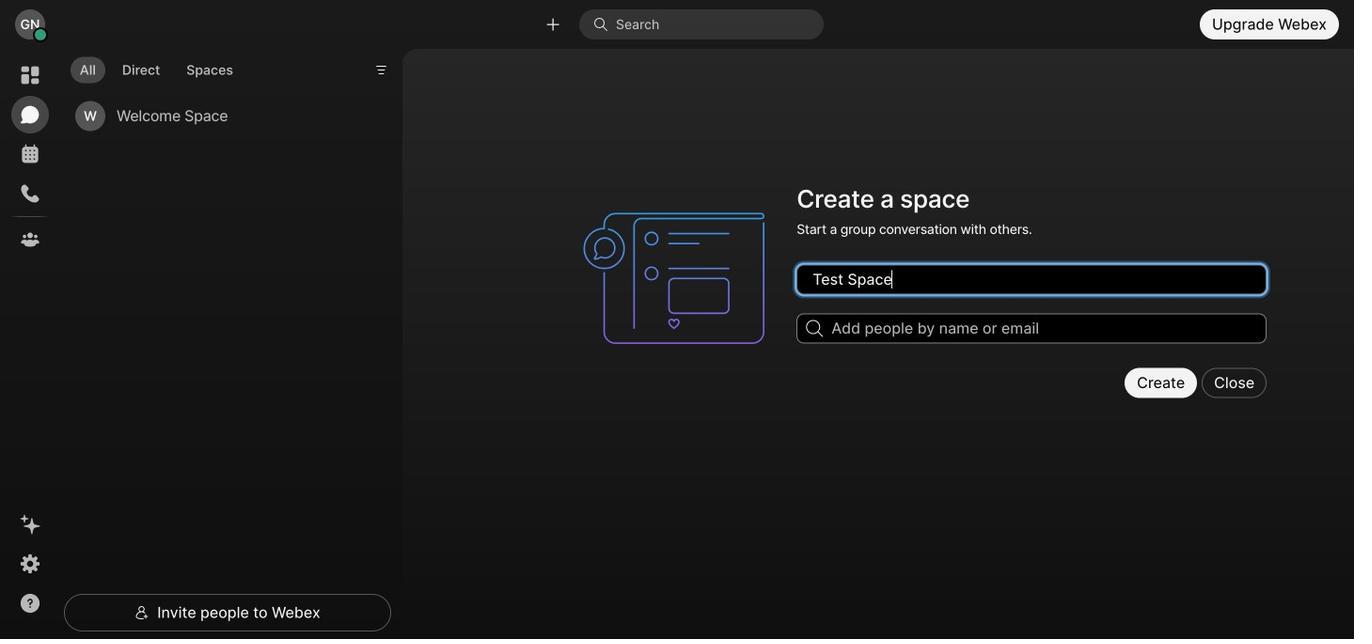 Task type: vqa. For each thing, say whether or not it's contained in the screenshot.
Create a space image
yes



Task type: describe. For each thing, give the bounding box(es) containing it.
Name the space (required) text field
[[797, 265, 1267, 295]]

search_18 image
[[806, 320, 823, 337]]

webex tab list
[[11, 56, 49, 259]]



Task type: locate. For each thing, give the bounding box(es) containing it.
tab list
[[66, 45, 247, 89]]

create a space image
[[575, 179, 786, 378]]

welcome space list item
[[68, 93, 376, 140]]

navigation
[[0, 49, 60, 640]]



